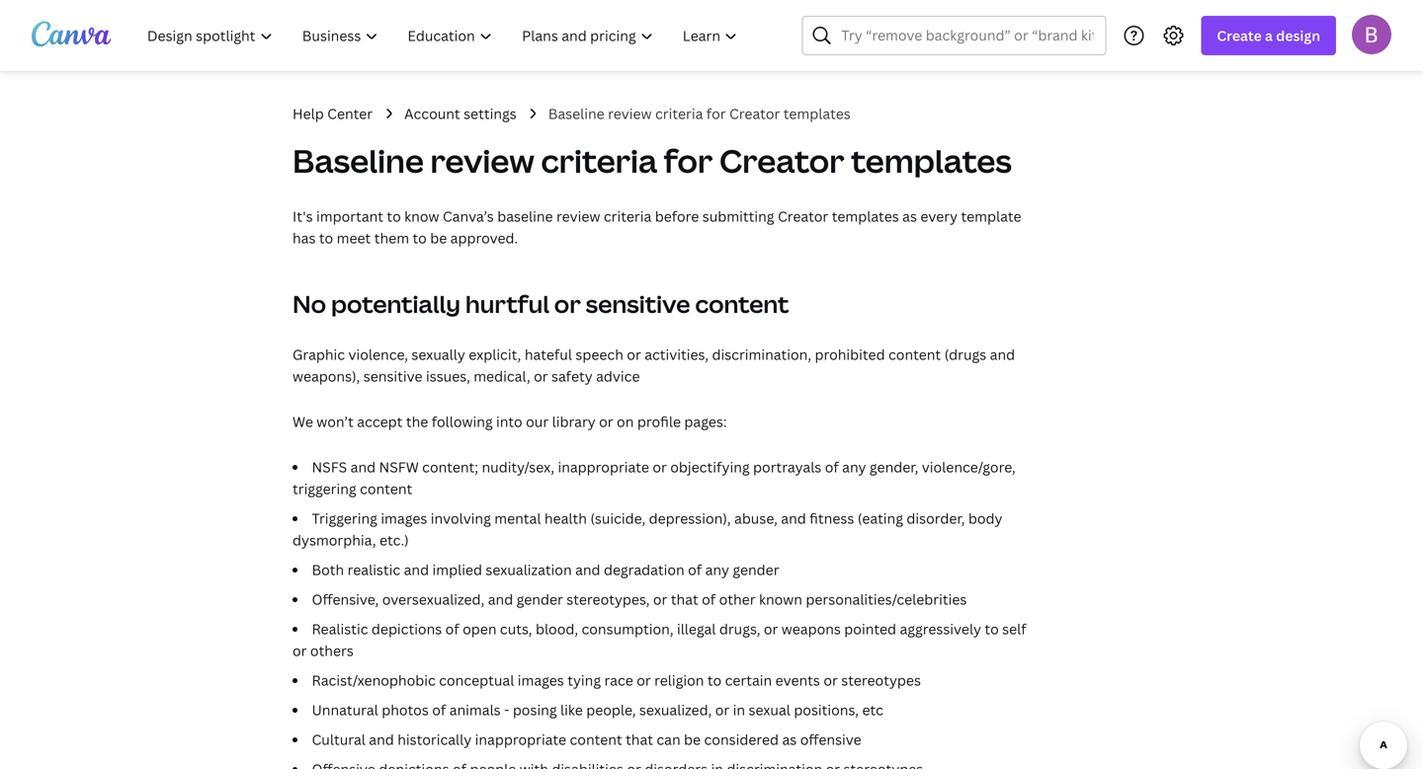 Task type: locate. For each thing, give the bounding box(es) containing it.
1 vertical spatial baseline
[[293, 139, 424, 182]]

and down photos
[[369, 731, 394, 750]]

unnatural photos of animals - posing like people, sexualized, or in sexual positions, etc
[[312, 701, 883, 720]]

baseline
[[497, 207, 553, 226]]

any inside nsfs and nsfw content; nudity/sex, inappropriate or objectifying portrayals of any gender, violence/gore, triggering content
[[842, 458, 866, 477]]

0 horizontal spatial baseline
[[293, 139, 424, 182]]

it's important to know canva's baseline review criteria before submitting creator templates as every template has to meet them to be approved.
[[293, 207, 1021, 248]]

criteria
[[655, 104, 703, 123], [541, 139, 657, 182], [604, 207, 652, 226]]

it's
[[293, 207, 313, 226]]

cultural
[[312, 731, 366, 750]]

discrimination,
[[712, 345, 811, 364]]

any left gender,
[[842, 458, 866, 477]]

0 horizontal spatial as
[[782, 731, 797, 750]]

that left can
[[626, 731, 653, 750]]

1 horizontal spatial as
[[902, 207, 917, 226]]

1 vertical spatial gender
[[516, 590, 563, 609]]

considered
[[704, 731, 779, 750]]

1 vertical spatial criteria
[[541, 139, 657, 182]]

nsfw
[[379, 458, 419, 477]]

realistic
[[347, 561, 400, 580]]

important
[[316, 207, 383, 226]]

1 horizontal spatial review
[[556, 207, 600, 226]]

weapons
[[781, 620, 841, 639]]

0 vertical spatial images
[[381, 509, 427, 528]]

of right degradation
[[688, 561, 702, 580]]

involving
[[431, 509, 491, 528]]

gender
[[733, 561, 779, 580], [516, 590, 563, 609]]

inappropriate down on
[[558, 458, 649, 477]]

of right portrayals
[[825, 458, 839, 477]]

or down profile
[[653, 458, 667, 477]]

as inside it's important to know canva's baseline review criteria before submitting creator templates as every template has to meet them to be approved.
[[902, 207, 917, 226]]

and right abuse,
[[781, 509, 806, 528]]

bob builder image
[[1352, 15, 1391, 54]]

historically
[[397, 731, 472, 750]]

content up discrimination,
[[695, 288, 789, 320]]

and inside nsfs and nsfw content; nudity/sex, inappropriate or objectifying portrayals of any gender, violence/gore, triggering content
[[350, 458, 376, 477]]

sexualization
[[486, 561, 572, 580]]

etc
[[862, 701, 883, 720]]

or up hateful
[[554, 288, 581, 320]]

0 vertical spatial any
[[842, 458, 866, 477]]

be right can
[[684, 731, 701, 750]]

content
[[695, 288, 789, 320], [888, 345, 941, 364], [360, 480, 412, 499], [570, 731, 622, 750]]

1 horizontal spatial sensitive
[[586, 288, 690, 320]]

sexual
[[749, 701, 790, 720]]

violence,
[[348, 345, 408, 364]]

0 vertical spatial as
[[902, 207, 917, 226]]

gender up the other
[[733, 561, 779, 580]]

help center
[[293, 104, 373, 123]]

1 horizontal spatial images
[[518, 672, 564, 690]]

0 horizontal spatial review
[[430, 139, 534, 182]]

posing
[[513, 701, 557, 720]]

1 horizontal spatial any
[[842, 458, 866, 477]]

speech
[[576, 345, 623, 364]]

inappropriate down -
[[475, 731, 566, 750]]

sensitive
[[586, 288, 690, 320], [363, 367, 423, 386]]

or left in
[[715, 701, 730, 720]]

implied
[[432, 561, 482, 580]]

1 vertical spatial sensitive
[[363, 367, 423, 386]]

1 vertical spatial as
[[782, 731, 797, 750]]

1 horizontal spatial that
[[671, 590, 698, 609]]

advice
[[596, 367, 640, 386]]

library
[[552, 413, 596, 431]]

in
[[733, 701, 745, 720]]

and right (drugs
[[990, 345, 1015, 364]]

of
[[825, 458, 839, 477], [688, 561, 702, 580], [702, 590, 716, 609], [445, 620, 459, 639], [432, 701, 446, 720]]

sensitive inside graphic violence, sexually explicit, hateful speech or activities, discrimination, prohibited content (drugs and weapons), sensitive issues, medical, or safety advice
[[363, 367, 423, 386]]

baseline right settings
[[548, 104, 605, 123]]

any up the other
[[705, 561, 729, 580]]

2 vertical spatial templates
[[832, 207, 899, 226]]

pointed
[[844, 620, 896, 639]]

as left the every
[[902, 207, 917, 226]]

unnatural
[[312, 701, 378, 720]]

0 horizontal spatial be
[[430, 229, 447, 248]]

as down sexual
[[782, 731, 797, 750]]

racist/xenophobic conceptual images tying race or religion to certain events or stereotypes
[[312, 672, 921, 690]]

0 horizontal spatial any
[[705, 561, 729, 580]]

nsfs and nsfw content; nudity/sex, inappropriate or objectifying portrayals of any gender, violence/gore, triggering content
[[293, 458, 1016, 499]]

review inside it's important to know canva's baseline review criteria before submitting creator templates as every template has to meet them to be approved.
[[556, 207, 600, 226]]

open
[[463, 620, 497, 639]]

0 vertical spatial inappropriate
[[558, 458, 649, 477]]

sexually
[[411, 345, 465, 364]]

2 vertical spatial criteria
[[604, 207, 652, 226]]

1 vertical spatial for
[[664, 139, 713, 182]]

images up etc.) on the left bottom of the page
[[381, 509, 427, 528]]

images up posing
[[518, 672, 564, 690]]

to
[[387, 207, 401, 226], [319, 229, 333, 248], [413, 229, 427, 248], [985, 620, 999, 639], [707, 672, 722, 690]]

help center link
[[293, 103, 373, 125]]

1 vertical spatial be
[[684, 731, 701, 750]]

conceptual
[[439, 672, 514, 690]]

template
[[961, 207, 1021, 226]]

0 vertical spatial that
[[671, 590, 698, 609]]

drugs,
[[719, 620, 760, 639]]

aggressively
[[900, 620, 981, 639]]

following
[[432, 413, 493, 431]]

1 horizontal spatial baseline
[[548, 104, 605, 123]]

1 vertical spatial images
[[518, 672, 564, 690]]

0 vertical spatial be
[[430, 229, 447, 248]]

and right the nsfs
[[350, 458, 376, 477]]

criteria inside it's important to know canva's baseline review criteria before submitting creator templates as every template has to meet them to be approved.
[[604, 207, 652, 226]]

2 vertical spatial creator
[[778, 207, 828, 226]]

safety
[[551, 367, 593, 386]]

baseline down center
[[293, 139, 424, 182]]

offensive
[[800, 731, 861, 750]]

both realistic and implied sexualization and degradation of any gender
[[312, 561, 779, 580]]

1 vertical spatial inappropriate
[[475, 731, 566, 750]]

profile
[[637, 413, 681, 431]]

explicit,
[[469, 345, 521, 364]]

0 vertical spatial creator
[[729, 104, 780, 123]]

2 horizontal spatial review
[[608, 104, 652, 123]]

to left self on the bottom right of page
[[985, 620, 999, 639]]

of left open
[[445, 620, 459, 639]]

or
[[554, 288, 581, 320], [627, 345, 641, 364], [534, 367, 548, 386], [599, 413, 613, 431], [653, 458, 667, 477], [653, 590, 667, 609], [764, 620, 778, 639], [293, 642, 307, 661], [637, 672, 651, 690], [824, 672, 838, 690], [715, 701, 730, 720]]

won't
[[317, 413, 354, 431]]

images inside triggering images involving mental health (suicide, depression), abuse, and fitness (eating disorder, body dysmorphia, etc.)
[[381, 509, 427, 528]]

medical,
[[474, 367, 530, 386]]

gender down both realistic and implied sexualization and degradation of any gender
[[516, 590, 563, 609]]

1 horizontal spatial gender
[[733, 561, 779, 580]]

content left (drugs
[[888, 345, 941, 364]]

any
[[842, 458, 866, 477], [705, 561, 729, 580]]

0 vertical spatial baseline review criteria for creator templates
[[548, 104, 851, 123]]

sensitive up graphic violence, sexually explicit, hateful speech or activities, discrimination, prohibited content (drugs and weapons), sensitive issues, medical, or safety advice
[[586, 288, 690, 320]]

to right has
[[319, 229, 333, 248]]

illegal
[[677, 620, 716, 639]]

we won't accept the following into our library or on profile pages:
[[293, 413, 727, 431]]

sensitive down violence,
[[363, 367, 423, 386]]

1 horizontal spatial be
[[684, 731, 701, 750]]

0 horizontal spatial gender
[[516, 590, 563, 609]]

0 vertical spatial sensitive
[[586, 288, 690, 320]]

account
[[404, 104, 460, 123]]

others
[[310, 642, 354, 661]]

and up stereotypes,
[[575, 561, 600, 580]]

0 horizontal spatial images
[[381, 509, 427, 528]]

1 vertical spatial that
[[626, 731, 653, 750]]

and inside triggering images involving mental health (suicide, depression), abuse, and fitness (eating disorder, body dysmorphia, etc.)
[[781, 509, 806, 528]]

personalities/celebrities
[[806, 590, 967, 609]]

content down nsfw in the bottom of the page
[[360, 480, 412, 499]]

cuts,
[[500, 620, 532, 639]]

be down know
[[430, 229, 447, 248]]

we
[[293, 413, 313, 431]]

2 vertical spatial review
[[556, 207, 600, 226]]

and
[[990, 345, 1015, 364], [350, 458, 376, 477], [781, 509, 806, 528], [404, 561, 429, 580], [575, 561, 600, 580], [488, 590, 513, 609], [369, 731, 394, 750]]

that up the illegal
[[671, 590, 698, 609]]

race
[[604, 672, 633, 690]]

to left certain
[[707, 672, 722, 690]]

that
[[671, 590, 698, 609], [626, 731, 653, 750]]

1 vertical spatial any
[[705, 561, 729, 580]]

meet
[[337, 229, 371, 248]]

baseline
[[548, 104, 605, 123], [293, 139, 424, 182]]

graphic
[[293, 345, 345, 364]]

0 horizontal spatial sensitive
[[363, 367, 423, 386]]

of up historically
[[432, 701, 446, 720]]

religion
[[654, 672, 704, 690]]

stereotypes
[[841, 672, 921, 690]]

0 vertical spatial templates
[[783, 104, 851, 123]]

baseline review criteria for creator templates
[[548, 104, 851, 123], [293, 139, 1012, 182]]

racist/xenophobic
[[312, 672, 436, 690]]



Task type: vqa. For each thing, say whether or not it's contained in the screenshot.
topmost o
no



Task type: describe. For each thing, give the bounding box(es) containing it.
prohibited
[[815, 345, 885, 364]]

tying
[[567, 672, 601, 690]]

of inside realistic depictions of open cuts, blood, consumption, illegal drugs, or weapons pointed aggressively to self or others
[[445, 620, 459, 639]]

portrayals
[[753, 458, 822, 477]]

0 vertical spatial baseline
[[548, 104, 605, 123]]

0 horizontal spatial that
[[626, 731, 653, 750]]

or up the advice
[[627, 345, 641, 364]]

other
[[719, 590, 756, 609]]

-
[[504, 701, 509, 720]]

create a design button
[[1201, 16, 1336, 55]]

graphic violence, sexually explicit, hateful speech or activities, discrimination, prohibited content (drugs and weapons), sensitive issues, medical, or safety advice
[[293, 345, 1015, 386]]

nudity/sex,
[[482, 458, 554, 477]]

to up them
[[387, 207, 401, 226]]

1 vertical spatial creator
[[719, 139, 844, 182]]

inappropriate inside nsfs and nsfw content; nudity/sex, inappropriate or objectifying portrayals of any gender, violence/gore, triggering content
[[558, 458, 649, 477]]

self
[[1002, 620, 1026, 639]]

abuse,
[[734, 509, 778, 528]]

0 vertical spatial for
[[706, 104, 726, 123]]

1 vertical spatial templates
[[851, 139, 1012, 182]]

approved.
[[450, 229, 518, 248]]

hurtful
[[465, 288, 549, 320]]

1 vertical spatial review
[[430, 139, 534, 182]]

and inside graphic violence, sexually explicit, hateful speech or activities, discrimination, prohibited content (drugs and weapons), sensitive issues, medical, or safety advice
[[990, 345, 1015, 364]]

submitting
[[702, 207, 774, 226]]

baseline review criteria for creator templates link
[[548, 103, 851, 125]]

a
[[1265, 26, 1273, 45]]

degradation
[[604, 561, 685, 580]]

0 vertical spatial gender
[[733, 561, 779, 580]]

triggering
[[312, 509, 377, 528]]

events
[[775, 672, 820, 690]]

people,
[[586, 701, 636, 720]]

photos
[[382, 701, 429, 720]]

gender,
[[870, 458, 918, 477]]

health
[[544, 509, 587, 528]]

(drugs
[[944, 345, 986, 364]]

canva's
[[443, 207, 494, 226]]

realistic
[[312, 620, 368, 639]]

every
[[920, 207, 958, 226]]

the
[[406, 413, 428, 431]]

creator inside it's important to know canva's baseline review criteria before submitting creator templates as every template has to meet them to be approved.
[[778, 207, 828, 226]]

1 vertical spatial baseline review criteria for creator templates
[[293, 139, 1012, 182]]

to inside realistic depictions of open cuts, blood, consumption, illegal drugs, or weapons pointed aggressively to self or others
[[985, 620, 999, 639]]

has
[[293, 229, 316, 248]]

weapons),
[[293, 367, 360, 386]]

depression),
[[649, 509, 731, 528]]

(eating
[[858, 509, 903, 528]]

disorder,
[[907, 509, 965, 528]]

into
[[496, 413, 523, 431]]

hateful
[[525, 345, 572, 364]]

help
[[293, 104, 324, 123]]

know
[[404, 207, 439, 226]]

or inside nsfs and nsfw content; nudity/sex, inappropriate or objectifying portrayals of any gender, violence/gore, triggering content
[[653, 458, 667, 477]]

consumption,
[[582, 620, 674, 639]]

nsfs
[[312, 458, 347, 477]]

or left others at the bottom left of the page
[[293, 642, 307, 661]]

blood,
[[536, 620, 578, 639]]

or up positions,
[[824, 672, 838, 690]]

triggering
[[293, 480, 356, 499]]

or left on
[[599, 413, 613, 431]]

(suicide,
[[590, 509, 645, 528]]

templates inside it's important to know canva's baseline review criteria before submitting creator templates as every template has to meet them to be approved.
[[832, 207, 899, 226]]

content down the unnatural photos of animals - posing like people, sexualized, or in sexual positions, etc
[[570, 731, 622, 750]]

offensive,
[[312, 590, 379, 609]]

realistic depictions of open cuts, blood, consumption, illegal drugs, or weapons pointed aggressively to self or others
[[293, 620, 1026, 661]]

oversexualized,
[[382, 590, 485, 609]]

mental
[[494, 509, 541, 528]]

offensive, oversexualized, and gender stereotypes, or that of other known personalities/celebrities
[[312, 590, 967, 609]]

or right drugs,
[[764, 620, 778, 639]]

sexualized,
[[639, 701, 712, 720]]

depictions
[[371, 620, 442, 639]]

cultural and historically inappropriate content that can be considered as offensive
[[312, 731, 861, 750]]

dysmorphia,
[[293, 531, 376, 550]]

or right race
[[637, 672, 651, 690]]

objectifying
[[670, 458, 750, 477]]

known
[[759, 590, 802, 609]]

certain
[[725, 672, 772, 690]]

on
[[617, 413, 634, 431]]

positions,
[[794, 701, 859, 720]]

center
[[327, 104, 373, 123]]

potentially
[[331, 288, 460, 320]]

our
[[526, 413, 549, 431]]

account settings link
[[404, 103, 517, 125]]

of left the other
[[702, 590, 716, 609]]

Try "remove background" or "brand kit" search field
[[841, 17, 1093, 54]]

body
[[968, 509, 1003, 528]]

create
[[1217, 26, 1262, 45]]

to down know
[[413, 229, 427, 248]]

like
[[560, 701, 583, 720]]

design
[[1276, 26, 1320, 45]]

0 vertical spatial criteria
[[655, 104, 703, 123]]

fitness
[[810, 509, 854, 528]]

of inside nsfs and nsfw content; nudity/sex, inappropriate or objectifying portrayals of any gender, violence/gore, triggering content
[[825, 458, 839, 477]]

be inside it's important to know canva's baseline review criteria before submitting creator templates as every template has to meet them to be approved.
[[430, 229, 447, 248]]

creator inside the baseline review criteria for creator templates link
[[729, 104, 780, 123]]

activities,
[[645, 345, 709, 364]]

content inside graphic violence, sexually explicit, hateful speech or activities, discrimination, prohibited content (drugs and weapons), sensitive issues, medical, or safety advice
[[888, 345, 941, 364]]

0 vertical spatial review
[[608, 104, 652, 123]]

create a design
[[1217, 26, 1320, 45]]

top level navigation element
[[134, 16, 754, 55]]

and up the cuts,
[[488, 590, 513, 609]]

or down degradation
[[653, 590, 667, 609]]

pages:
[[684, 413, 727, 431]]

issues,
[[426, 367, 470, 386]]

content inside nsfs and nsfw content; nudity/sex, inappropriate or objectifying portrayals of any gender, violence/gore, triggering content
[[360, 480, 412, 499]]

before
[[655, 207, 699, 226]]

stereotypes,
[[567, 590, 650, 609]]

them
[[374, 229, 409, 248]]

or down hateful
[[534, 367, 548, 386]]

and up oversexualized,
[[404, 561, 429, 580]]

no
[[293, 288, 326, 320]]



